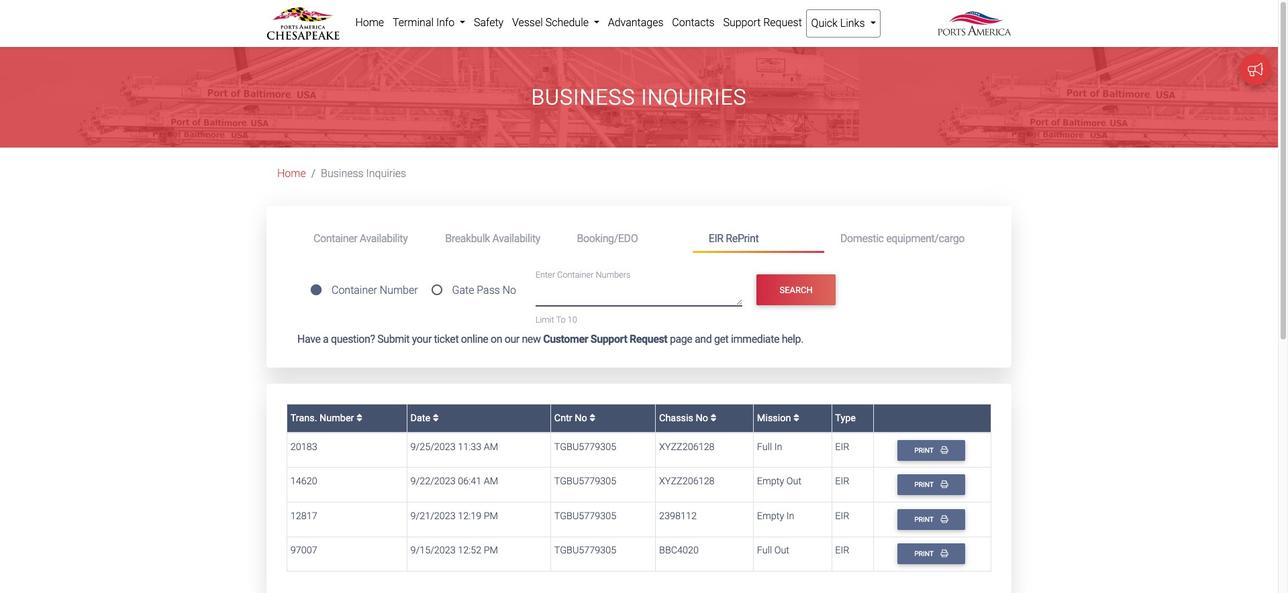 Task type: locate. For each thing, give the bounding box(es) containing it.
sort image left type
[[794, 413, 800, 423]]

1 vertical spatial number
[[320, 413, 354, 424]]

0 horizontal spatial in
[[775, 441, 782, 453]]

full for full in
[[757, 441, 772, 453]]

cntr
[[554, 413, 573, 424]]

1 vertical spatial out
[[775, 545, 790, 557]]

1 pm from the top
[[484, 511, 498, 522]]

1 vertical spatial in
[[787, 511, 795, 522]]

3 print link from the top
[[897, 509, 966, 530]]

print link
[[897, 440, 966, 461], [897, 475, 966, 496], [897, 509, 966, 530], [897, 544, 966, 565]]

sort image right cntr
[[590, 413, 596, 423]]

9/15/2023
[[411, 545, 456, 557]]

sort image for trans. number
[[356, 413, 363, 423]]

1 horizontal spatial business inquiries
[[531, 85, 747, 110]]

0 vertical spatial home
[[355, 16, 384, 29]]

out
[[787, 476, 802, 487], [775, 545, 790, 557]]

print for full in
[[915, 446, 936, 455]]

out for empty out
[[787, 476, 802, 487]]

terminal info
[[393, 16, 457, 29]]

pm
[[484, 511, 498, 522], [484, 545, 498, 557]]

to
[[556, 315, 566, 325]]

in
[[775, 441, 782, 453], [787, 511, 795, 522]]

out up empty in
[[787, 476, 802, 487]]

2 vertical spatial container
[[332, 284, 377, 297]]

container
[[314, 232, 357, 245], [557, 270, 594, 280], [332, 284, 377, 297]]

1 horizontal spatial number
[[380, 284, 418, 297]]

1 horizontal spatial business
[[531, 85, 635, 110]]

0 vertical spatial inquiries
[[641, 85, 747, 110]]

0 vertical spatial empty
[[757, 476, 784, 487]]

empty
[[757, 476, 784, 487], [757, 511, 784, 522]]

0 horizontal spatial request
[[630, 333, 668, 346]]

full down mission
[[757, 441, 772, 453]]

home link
[[351, 9, 388, 36], [277, 167, 306, 180]]

0 horizontal spatial business inquiries
[[321, 167, 406, 180]]

1 vertical spatial request
[[630, 333, 668, 346]]

no right "pass"
[[503, 284, 516, 297]]

availability
[[360, 232, 408, 245], [492, 232, 540, 245]]

sort image for mission
[[794, 413, 800, 423]]

1 empty from the top
[[757, 476, 784, 487]]

have
[[297, 333, 321, 346]]

out for full out
[[775, 545, 790, 557]]

availability up enter
[[492, 232, 540, 245]]

no right cntr
[[575, 413, 587, 424]]

am right 11:33
[[484, 441, 498, 453]]

in down mission link
[[775, 441, 782, 453]]

request left the page
[[630, 333, 668, 346]]

0 vertical spatial container
[[314, 232, 357, 245]]

support right customer
[[591, 333, 627, 346]]

0 vertical spatial home link
[[351, 9, 388, 36]]

0 vertical spatial am
[[484, 441, 498, 453]]

0 horizontal spatial availability
[[360, 232, 408, 245]]

1 print link from the top
[[897, 440, 966, 461]]

xyzz206128 down the chassis no link
[[659, 441, 715, 453]]

3 print image from the top
[[941, 550, 948, 557]]

1 horizontal spatial home link
[[351, 9, 388, 36]]

no for cntr no
[[575, 413, 587, 424]]

4 print from the top
[[915, 550, 936, 559]]

sort image right "trans."
[[356, 413, 363, 423]]

breakbulk
[[445, 232, 490, 245]]

domestic equipment/cargo
[[841, 232, 965, 245]]

xyzz206128 for full
[[659, 441, 715, 453]]

contacts
[[672, 16, 715, 29]]

empty for empty out
[[757, 476, 784, 487]]

container right enter
[[557, 270, 594, 280]]

1 vertical spatial home link
[[277, 167, 306, 180]]

container for container number
[[332, 284, 377, 297]]

0 horizontal spatial number
[[320, 413, 354, 424]]

sort image inside date link
[[433, 413, 439, 423]]

pm for 9/21/2023 12:19 pm
[[484, 511, 498, 522]]

3 print from the top
[[915, 515, 936, 524]]

9/22/2023
[[411, 476, 456, 487]]

10
[[568, 315, 577, 325]]

container up question?
[[332, 284, 377, 297]]

our
[[505, 333, 520, 346]]

0 vertical spatial request
[[763, 16, 802, 29]]

full down empty in
[[757, 545, 772, 557]]

empty down full in
[[757, 476, 784, 487]]

quick
[[811, 17, 838, 30]]

xyzz206128 up the 2398112
[[659, 476, 715, 487]]

sort image inside mission link
[[794, 413, 800, 423]]

on
[[491, 333, 502, 346]]

1 horizontal spatial availability
[[492, 232, 540, 245]]

2 sort image from the left
[[590, 413, 596, 423]]

advantages link
[[604, 9, 668, 36]]

1 vertical spatial print image
[[941, 515, 948, 523]]

number up submit
[[380, 284, 418, 297]]

0 horizontal spatial home link
[[277, 167, 306, 180]]

1 horizontal spatial sort image
[[711, 413, 717, 423]]

full
[[757, 441, 772, 453], [757, 545, 772, 557]]

0 horizontal spatial inquiries
[[366, 167, 406, 180]]

request left "quick"
[[763, 16, 802, 29]]

no
[[503, 284, 516, 297], [575, 413, 587, 424], [696, 413, 708, 424]]

question?
[[331, 333, 375, 346]]

your
[[412, 333, 432, 346]]

0 vertical spatial xyzz206128
[[659, 441, 715, 453]]

sort image for date
[[433, 413, 439, 423]]

breakbulk availability link
[[429, 227, 561, 251]]

sort image inside the chassis no link
[[711, 413, 717, 423]]

3 sort image from the left
[[794, 413, 800, 423]]

request
[[763, 16, 802, 29], [630, 333, 668, 346]]

container up container number
[[314, 232, 357, 245]]

1 tgbu5779305 from the top
[[554, 441, 616, 453]]

no for chassis no
[[696, 413, 708, 424]]

print image for empty in
[[941, 515, 948, 523]]

sort image inside trans. number link
[[356, 413, 363, 423]]

0 horizontal spatial home
[[277, 167, 306, 180]]

1 vertical spatial xyzz206128
[[659, 476, 715, 487]]

sort image up 9/25/2023
[[433, 413, 439, 423]]

print link for empty in
[[897, 509, 966, 530]]

2 print link from the top
[[897, 475, 966, 496]]

eir reprint link
[[693, 227, 824, 253]]

0 vertical spatial number
[[380, 284, 418, 297]]

full in
[[757, 441, 782, 453]]

print for empty in
[[915, 515, 936, 524]]

Enter Container Numbers text field
[[536, 283, 743, 306]]

2 horizontal spatial no
[[696, 413, 708, 424]]

print link for full out
[[897, 544, 966, 565]]

2 vertical spatial print image
[[941, 550, 948, 557]]

am for 9/25/2023 11:33 am
[[484, 441, 498, 453]]

no right chassis on the bottom right of page
[[696, 413, 708, 424]]

gate
[[452, 284, 474, 297]]

2 pm from the top
[[484, 545, 498, 557]]

1 print from the top
[[915, 446, 936, 455]]

2 am from the top
[[484, 476, 498, 487]]

1 vertical spatial am
[[484, 476, 498, 487]]

booking/edo
[[577, 232, 638, 245]]

2 horizontal spatial sort image
[[794, 413, 800, 423]]

20183
[[291, 441, 317, 453]]

1 vertical spatial inquiries
[[366, 167, 406, 180]]

1 vertical spatial business
[[321, 167, 364, 180]]

1 vertical spatial business inquiries
[[321, 167, 406, 180]]

empty up full out
[[757, 511, 784, 522]]

sort image inside cntr no link
[[590, 413, 596, 423]]

container availability
[[314, 232, 408, 245]]

empty for empty in
[[757, 511, 784, 522]]

2 empty from the top
[[757, 511, 784, 522]]

0 vertical spatial support
[[723, 16, 761, 29]]

2 print from the top
[[915, 481, 936, 489]]

business
[[531, 85, 635, 110], [321, 167, 364, 180]]

sort image right chassis on the bottom right of page
[[711, 413, 717, 423]]

12:52
[[458, 545, 482, 557]]

1 horizontal spatial in
[[787, 511, 795, 522]]

0 horizontal spatial business
[[321, 167, 364, 180]]

empty in
[[757, 511, 795, 522]]

search button
[[757, 275, 836, 306]]

1 xyzz206128 from the top
[[659, 441, 715, 453]]

2 full from the top
[[757, 545, 772, 557]]

0 vertical spatial full
[[757, 441, 772, 453]]

am for 9/22/2023 06:41 am
[[484, 476, 498, 487]]

1 vertical spatial container
[[557, 270, 594, 280]]

print image
[[941, 481, 948, 488], [941, 515, 948, 523], [941, 550, 948, 557]]

mission link
[[757, 413, 800, 424]]

trans.
[[291, 413, 317, 424]]

container inside "container availability" link
[[314, 232, 357, 245]]

2 xyzz206128 from the top
[[659, 476, 715, 487]]

sort image for chassis no
[[711, 413, 717, 423]]

out down empty in
[[775, 545, 790, 557]]

business inquiries
[[531, 85, 747, 110], [321, 167, 406, 180]]

2 sort image from the left
[[711, 413, 717, 423]]

pm right 12:52
[[484, 545, 498, 557]]

0 vertical spatial out
[[787, 476, 802, 487]]

1 vertical spatial pm
[[484, 545, 498, 557]]

2 print image from the top
[[941, 515, 948, 523]]

number right "trans."
[[320, 413, 354, 424]]

1 vertical spatial support
[[591, 333, 627, 346]]

1 vertical spatial empty
[[757, 511, 784, 522]]

1 availability from the left
[[360, 232, 408, 245]]

numbers
[[596, 270, 631, 280]]

eir
[[709, 232, 724, 245], [835, 441, 850, 453], [835, 476, 850, 487], [835, 511, 850, 522], [835, 545, 850, 557]]

0 vertical spatial pm
[[484, 511, 498, 522]]

booking/edo link
[[561, 227, 693, 251]]

4 tgbu5779305 from the top
[[554, 545, 616, 557]]

am right '06:41'
[[484, 476, 498, 487]]

support right contacts
[[723, 16, 761, 29]]

1 sort image from the left
[[356, 413, 363, 423]]

1 horizontal spatial no
[[575, 413, 587, 424]]

1 print image from the top
[[941, 481, 948, 488]]

pm right "12:19"
[[484, 511, 498, 522]]

1 horizontal spatial support
[[723, 16, 761, 29]]

pm for 9/15/2023 12:52 pm
[[484, 545, 498, 557]]

1 am from the top
[[484, 441, 498, 453]]

am
[[484, 441, 498, 453], [484, 476, 498, 487]]

sort image
[[433, 413, 439, 423], [711, 413, 717, 423], [794, 413, 800, 423]]

2 availability from the left
[[492, 232, 540, 245]]

0 horizontal spatial sort image
[[356, 413, 363, 423]]

0 vertical spatial in
[[775, 441, 782, 453]]

container for container availability
[[314, 232, 357, 245]]

inquiries
[[641, 85, 747, 110], [366, 167, 406, 180]]

1 sort image from the left
[[433, 413, 439, 423]]

1 vertical spatial full
[[757, 545, 772, 557]]

1 vertical spatial home
[[277, 167, 306, 180]]

2 tgbu5779305 from the top
[[554, 476, 616, 487]]

availability up container number
[[360, 232, 408, 245]]

1 full from the top
[[757, 441, 772, 453]]

0 vertical spatial print image
[[941, 481, 948, 488]]

1 horizontal spatial sort image
[[590, 413, 596, 423]]

tgbu5779305 for 9/21/2023 12:19 pm
[[554, 511, 616, 522]]

3 tgbu5779305 from the top
[[554, 511, 616, 522]]

date
[[411, 413, 433, 424]]

0 vertical spatial business inquiries
[[531, 85, 747, 110]]

support
[[723, 16, 761, 29], [591, 333, 627, 346]]

1 horizontal spatial home
[[355, 16, 384, 29]]

4 print link from the top
[[897, 544, 966, 565]]

in down empty out
[[787, 511, 795, 522]]

9/15/2023 12:52 pm
[[411, 545, 498, 557]]

1 horizontal spatial inquiries
[[641, 85, 747, 110]]

date link
[[411, 413, 439, 424]]

0 horizontal spatial sort image
[[433, 413, 439, 423]]

sort image
[[356, 413, 363, 423], [590, 413, 596, 423]]



Task type: vqa. For each thing, say whether or not it's contained in the screenshot.


Task type: describe. For each thing, give the bounding box(es) containing it.
eir reprint
[[709, 232, 759, 245]]

links
[[840, 17, 865, 30]]

number for container number
[[380, 284, 418, 297]]

pass
[[477, 284, 500, 297]]

chassis no
[[659, 413, 711, 424]]

print image for full out
[[941, 550, 948, 557]]

0 horizontal spatial no
[[503, 284, 516, 297]]

12:19
[[458, 511, 482, 522]]

limit
[[536, 315, 554, 325]]

breakbulk availability
[[445, 232, 540, 245]]

12817
[[291, 511, 317, 522]]

quick links link
[[806, 9, 881, 38]]

9/25/2023 11:33 am
[[411, 441, 498, 453]]

in for empty in
[[787, 511, 795, 522]]

and
[[695, 333, 712, 346]]

vessel
[[512, 16, 543, 29]]

9/21/2023 12:19 pm
[[411, 511, 498, 522]]

terminal info link
[[388, 9, 470, 36]]

eir for full in
[[835, 441, 850, 453]]

help.
[[782, 333, 804, 346]]

safety
[[474, 16, 504, 29]]

search
[[780, 285, 813, 295]]

print link for full in
[[897, 440, 966, 461]]

support request
[[723, 16, 802, 29]]

new
[[522, 333, 541, 346]]

eir for empty in
[[835, 511, 850, 522]]

14620
[[291, 476, 317, 487]]

reprint
[[726, 232, 759, 245]]

vessel schedule link
[[508, 9, 604, 36]]

9/22/2023 06:41 am
[[411, 476, 498, 487]]

bbc4020
[[659, 545, 699, 557]]

enter container numbers
[[536, 270, 631, 280]]

availability for container availability
[[360, 232, 408, 245]]

print link for empty out
[[897, 475, 966, 496]]

trans. number link
[[291, 413, 363, 424]]

container number
[[332, 284, 418, 297]]

terminal
[[393, 16, 434, 29]]

full out
[[757, 545, 790, 557]]

chassis
[[659, 413, 694, 424]]

page
[[670, 333, 692, 346]]

number for trans. number
[[320, 413, 354, 424]]

availability for breakbulk availability
[[492, 232, 540, 245]]

cntr no link
[[554, 413, 596, 424]]

type
[[835, 413, 856, 424]]

2398112
[[659, 511, 697, 522]]

safety link
[[470, 9, 508, 36]]

11:33
[[458, 441, 482, 453]]

a
[[323, 333, 329, 346]]

equipment/cargo
[[886, 232, 965, 245]]

get
[[714, 333, 729, 346]]

chassis no link
[[659, 413, 717, 424]]

print for empty out
[[915, 481, 936, 489]]

tgbu5779305 for 9/15/2023 12:52 pm
[[554, 545, 616, 557]]

97007
[[291, 545, 317, 557]]

eir for empty out
[[835, 476, 850, 487]]

tgbu5779305 for 9/22/2023 06:41 am
[[554, 476, 616, 487]]

online
[[461, 333, 488, 346]]

in for full in
[[775, 441, 782, 453]]

cntr no
[[554, 413, 590, 424]]

customer
[[543, 333, 588, 346]]

submit
[[377, 333, 410, 346]]

support request link
[[719, 9, 806, 36]]

limit to 10
[[536, 315, 577, 325]]

mission
[[757, 413, 794, 424]]

trans. number
[[291, 413, 356, 424]]

sort image for cntr no
[[590, 413, 596, 423]]

print image
[[941, 446, 948, 454]]

vessel schedule
[[512, 16, 591, 29]]

customer support request link
[[543, 333, 668, 346]]

schedule
[[546, 16, 589, 29]]

quick links
[[811, 17, 868, 30]]

info
[[436, 16, 455, 29]]

advantages
[[608, 16, 664, 29]]

tgbu5779305 for 9/25/2023 11:33 am
[[554, 441, 616, 453]]

06:41
[[458, 476, 482, 487]]

domestic equipment/cargo link
[[824, 227, 981, 251]]

domestic
[[841, 232, 884, 245]]

have a question? submit your ticket online on our new customer support request page and get immediate help.
[[297, 333, 804, 346]]

1 horizontal spatial request
[[763, 16, 802, 29]]

xyzz206128 for empty
[[659, 476, 715, 487]]

enter
[[536, 270, 555, 280]]

immediate
[[731, 333, 780, 346]]

0 horizontal spatial support
[[591, 333, 627, 346]]

empty out
[[757, 476, 802, 487]]

9/25/2023
[[411, 441, 456, 453]]

container availability link
[[297, 227, 429, 251]]

contacts link
[[668, 9, 719, 36]]

eir for full out
[[835, 545, 850, 557]]

ticket
[[434, 333, 459, 346]]

0 vertical spatial business
[[531, 85, 635, 110]]

gate pass no
[[452, 284, 516, 297]]

print for full out
[[915, 550, 936, 559]]

9/21/2023
[[411, 511, 456, 522]]

full for full out
[[757, 545, 772, 557]]

print image for empty out
[[941, 481, 948, 488]]



